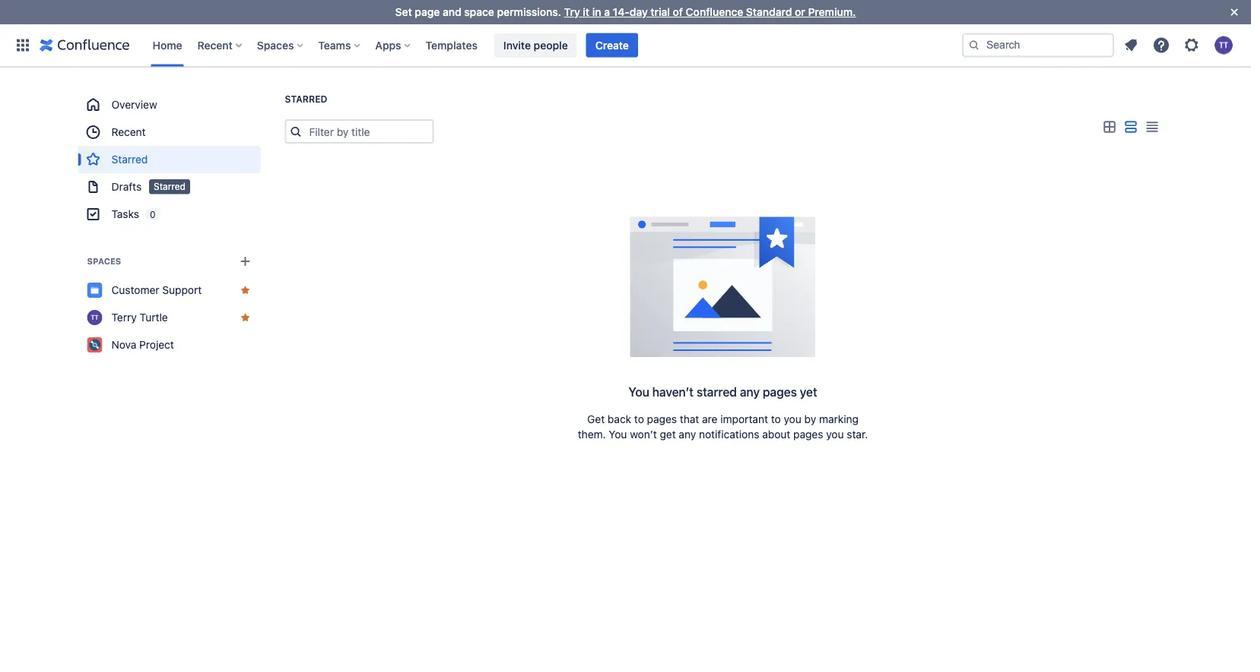 Task type: vqa. For each thing, say whether or not it's contained in the screenshot.
trial
yes



Task type: describe. For each thing, give the bounding box(es) containing it.
help icon image
[[1152, 36, 1171, 54]]

unstar this space image for terry turtle
[[239, 312, 251, 324]]

apps
[[375, 39, 401, 51]]

customer
[[111, 284, 159, 297]]

tasks
[[111, 208, 139, 221]]

get back to pages that are important to you by marking them.  you won't get any notifications about pages you star.
[[578, 413, 868, 441]]

0 vertical spatial pages
[[763, 385, 797, 400]]

Filter by title field
[[305, 121, 432, 142]]

create link
[[586, 33, 638, 57]]

recent button
[[193, 33, 248, 57]]

permissions.
[[497, 6, 561, 18]]

close image
[[1225, 3, 1244, 21]]

customer support link
[[78, 277, 260, 304]]

project
[[139, 339, 174, 351]]

teams button
[[314, 33, 366, 57]]

nova project link
[[78, 332, 260, 359]]

confluence
[[686, 6, 743, 18]]

by
[[804, 413, 816, 426]]

Search field
[[962, 33, 1114, 57]]

settings icon image
[[1183, 36, 1201, 54]]

0
[[150, 209, 156, 220]]

spaces inside spaces popup button
[[257, 39, 294, 51]]

set page and space permissions. try it in a 14-day trial of confluence standard or premium.
[[395, 6, 856, 18]]

turtle
[[140, 311, 168, 324]]

support
[[162, 284, 202, 297]]

you haven't starred any pages yet
[[629, 385, 817, 400]]

get
[[587, 413, 605, 426]]

starred link
[[78, 146, 260, 173]]

your profile and preferences image
[[1215, 36, 1233, 54]]

set
[[395, 6, 412, 18]]

nova project
[[111, 339, 174, 351]]

home
[[152, 39, 182, 51]]

0 horizontal spatial recent
[[111, 126, 146, 138]]

recent link
[[78, 119, 260, 146]]

unstar this space image for customer support
[[239, 284, 251, 297]]

marking
[[819, 413, 859, 426]]

terry turtle link
[[78, 304, 260, 332]]

2 vertical spatial pages
[[793, 429, 823, 441]]

compact list image
[[1143, 118, 1161, 136]]

it
[[583, 6, 590, 18]]

create
[[595, 39, 629, 51]]

search image
[[968, 39, 980, 51]]

1 vertical spatial pages
[[647, 413, 677, 426]]

back
[[608, 413, 631, 426]]

invite people button
[[494, 33, 577, 57]]

any inside get back to pages that are important to you by marking them.  you won't get any notifications about pages you star.
[[679, 429, 696, 441]]

are
[[702, 413, 718, 426]]

nova
[[111, 339, 136, 351]]

page
[[415, 6, 440, 18]]

day
[[630, 6, 648, 18]]

templates link
[[421, 33, 482, 57]]

2 horizontal spatial starred
[[285, 94, 327, 105]]

list image
[[1121, 118, 1140, 136]]

you inside get back to pages that are important to you by marking them.  you won't get any notifications about pages you star.
[[609, 429, 627, 441]]

terry
[[111, 311, 137, 324]]



Task type: locate. For each thing, give the bounding box(es) containing it.
yet
[[800, 385, 817, 400]]

pages down by
[[793, 429, 823, 441]]

to
[[634, 413, 644, 426], [771, 413, 781, 426]]

that
[[680, 413, 699, 426]]

standard
[[746, 6, 792, 18]]

recent inside popup button
[[197, 39, 233, 51]]

drafts link
[[78, 173, 260, 201]]

and
[[443, 6, 461, 18]]

starred down starred link
[[154, 181, 186, 192]]

spaces
[[257, 39, 294, 51], [87, 257, 121, 267]]

any
[[740, 385, 760, 400], [679, 429, 696, 441]]

home link
[[148, 33, 187, 57]]

2 vertical spatial starred
[[154, 181, 186, 192]]

premium.
[[808, 6, 856, 18]]

recent right 'home'
[[197, 39, 233, 51]]

0 horizontal spatial you
[[609, 429, 627, 441]]

0 vertical spatial you
[[784, 413, 801, 426]]

a
[[604, 6, 610, 18]]

apps button
[[371, 33, 416, 57]]

you
[[629, 385, 649, 400], [609, 429, 627, 441]]

cards image
[[1100, 118, 1118, 136]]

spaces button
[[252, 33, 309, 57]]

people
[[534, 39, 568, 51]]

starred
[[285, 94, 327, 105], [111, 153, 148, 166], [154, 181, 186, 192]]

haven't
[[652, 385, 694, 400]]

drafts
[[111, 181, 142, 193]]

0 vertical spatial starred
[[285, 94, 327, 105]]

unstar this space image inside the terry turtle link
[[239, 312, 251, 324]]

recent
[[197, 39, 233, 51], [111, 126, 146, 138]]

star.
[[847, 429, 868, 441]]

starred up 'drafts'
[[111, 153, 148, 166]]

1 vertical spatial starred
[[111, 153, 148, 166]]

about
[[762, 429, 790, 441]]

14-
[[613, 6, 630, 18]]

any down that
[[679, 429, 696, 441]]

0 horizontal spatial you
[[784, 413, 801, 426]]

1 vertical spatial recent
[[111, 126, 146, 138]]

overview
[[111, 98, 157, 111]]

1 horizontal spatial any
[[740, 385, 760, 400]]

to up won't
[[634, 413, 644, 426]]

you down back
[[609, 429, 627, 441]]

1 vertical spatial unstar this space image
[[239, 312, 251, 324]]

0 vertical spatial any
[[740, 385, 760, 400]]

pages
[[763, 385, 797, 400], [647, 413, 677, 426], [793, 429, 823, 441]]

1 to from the left
[[634, 413, 644, 426]]

you down marking
[[826, 429, 844, 441]]

trial
[[651, 6, 670, 18]]

1 horizontal spatial spaces
[[257, 39, 294, 51]]

2 unstar this space image from the top
[[239, 312, 251, 324]]

global element
[[9, 24, 959, 67]]

try
[[564, 6, 580, 18]]

pages left yet
[[763, 385, 797, 400]]

get
[[660, 429, 676, 441]]

starred inside group
[[111, 153, 148, 166]]

space
[[464, 6, 494, 18]]

1 vertical spatial any
[[679, 429, 696, 441]]

them.
[[578, 429, 606, 441]]

0 horizontal spatial starred
[[111, 153, 148, 166]]

0 vertical spatial unstar this space image
[[239, 284, 251, 297]]

unstar this space image inside customer support link
[[239, 284, 251, 297]]

1 horizontal spatial starred
[[154, 181, 186, 192]]

1 unstar this space image from the top
[[239, 284, 251, 297]]

won't
[[630, 429, 657, 441]]

1 horizontal spatial to
[[771, 413, 781, 426]]

1 horizontal spatial recent
[[197, 39, 233, 51]]

templates
[[426, 39, 478, 51]]

0 vertical spatial recent
[[197, 39, 233, 51]]

0 vertical spatial spaces
[[257, 39, 294, 51]]

create a space image
[[236, 253, 254, 271]]

customer support
[[111, 284, 202, 297]]

teams
[[318, 39, 351, 51]]

invite people
[[503, 39, 568, 51]]

notifications
[[699, 429, 759, 441]]

appswitcher icon image
[[14, 36, 32, 54]]

0 horizontal spatial spaces
[[87, 257, 121, 267]]

1 horizontal spatial you
[[826, 429, 844, 441]]

starred
[[697, 385, 737, 400]]

you up back
[[629, 385, 649, 400]]

2 to from the left
[[771, 413, 781, 426]]

spaces up customer
[[87, 257, 121, 267]]

1 horizontal spatial you
[[629, 385, 649, 400]]

you left by
[[784, 413, 801, 426]]

group
[[78, 91, 260, 228]]

0 horizontal spatial to
[[634, 413, 644, 426]]

important
[[720, 413, 768, 426]]

unstar this space image
[[239, 284, 251, 297], [239, 312, 251, 324]]

you
[[784, 413, 801, 426], [826, 429, 844, 441]]

overview link
[[78, 91, 260, 119]]

terry turtle
[[111, 311, 168, 324]]

0 horizontal spatial any
[[679, 429, 696, 441]]

banner containing home
[[0, 24, 1251, 67]]

recent down overview
[[111, 126, 146, 138]]

in
[[592, 6, 601, 18]]

invite
[[503, 39, 531, 51]]

try it in a 14-day trial of confluence standard or premium. link
[[564, 6, 856, 18]]

group containing overview
[[78, 91, 260, 228]]

starred down spaces popup button
[[285, 94, 327, 105]]

1 vertical spatial you
[[609, 429, 627, 441]]

or
[[795, 6, 805, 18]]

to up about
[[771, 413, 781, 426]]

notification icon image
[[1122, 36, 1140, 54]]

any up important
[[740, 385, 760, 400]]

0 vertical spatial you
[[629, 385, 649, 400]]

pages up get
[[647, 413, 677, 426]]

1 vertical spatial spaces
[[87, 257, 121, 267]]

1 vertical spatial you
[[826, 429, 844, 441]]

spaces right recent popup button
[[257, 39, 294, 51]]

confluence image
[[40, 36, 130, 54], [40, 36, 130, 54]]

of
[[673, 6, 683, 18]]

banner
[[0, 24, 1251, 67]]



